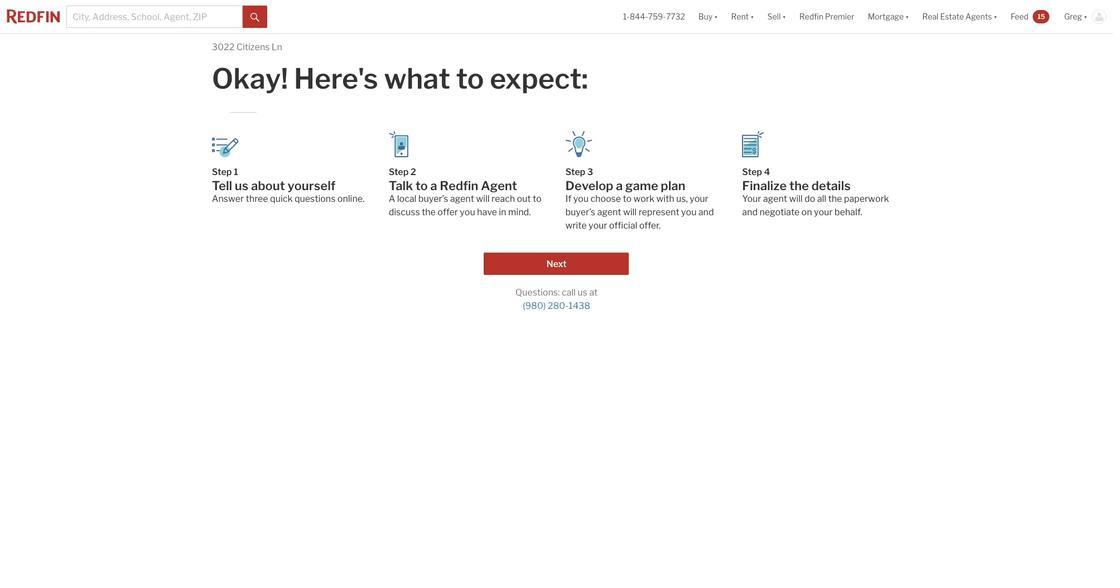 Task type: describe. For each thing, give the bounding box(es) containing it.
a
[[389, 194, 395, 204]]

step for finalize
[[742, 167, 762, 177]]

on
[[802, 207, 812, 218]]

mortgage ▾ button
[[868, 0, 909, 33]]

sell
[[768, 12, 781, 21]]

sell ▾
[[768, 12, 786, 21]]

buy ▾ button
[[698, 0, 718, 33]]

2 horizontal spatial the
[[828, 194, 842, 204]]

official
[[609, 220, 637, 231]]

submit search image
[[251, 13, 259, 22]]

work
[[634, 194, 655, 204]]

greg ▾
[[1064, 12, 1088, 21]]

City, Address, School, Agent, ZIP search field
[[66, 6, 243, 28]]

3022 citizens ln
[[212, 42, 282, 52]]

▾ inside the real estate agents ▾ link
[[994, 12, 997, 21]]

okay! here's what to expect:
[[212, 62, 588, 95]]

redfin inside step 2 talk to a redfin agent a local buyer's agent will reach out to discuss the offer you have in mind.
[[440, 179, 478, 193]]

1-844-759-7732 link
[[623, 12, 685, 21]]

759-
[[648, 12, 666, 21]]

mortgage
[[868, 12, 904, 21]]

0 horizontal spatial your
[[589, 220, 607, 231]]

the inside step 2 talk to a redfin agent a local buyer's agent will reach out to discuss the offer you have in mind.
[[422, 207, 436, 218]]

answer
[[212, 194, 244, 204]]

in
[[499, 207, 506, 218]]

step 3 develop a game plan if you choose to work with us, your buyer's agent will represent you and write your official offer.
[[566, 167, 714, 231]]

to inside "step 3 develop a game plan if you choose to work with us, your buyer's agent will represent you and write your official offer."
[[623, 194, 632, 204]]

your
[[742, 194, 761, 204]]

greg
[[1064, 12, 1082, 21]]

agent inside step 2 talk to a redfin agent a local buyer's agent will reach out to discuss the offer you have in mind.
[[450, 194, 474, 204]]

with
[[656, 194, 674, 204]]

offer
[[438, 207, 458, 218]]

buy ▾ button
[[692, 0, 725, 33]]

offer.
[[639, 220, 661, 231]]

about
[[251, 179, 285, 193]]

real
[[922, 12, 939, 21]]

all
[[817, 194, 826, 204]]

▾ for sell ▾
[[782, 12, 786, 21]]

sell ▾ button
[[761, 0, 793, 33]]

and inside "step 3 develop a game plan if you choose to work with us, your buyer's agent will represent you and write your official offer."
[[699, 207, 714, 218]]

buyer's inside step 2 talk to a redfin agent a local buyer's agent will reach out to discuss the offer you have in mind.
[[418, 194, 448, 204]]

details
[[812, 179, 851, 193]]

▾ for buy ▾
[[714, 12, 718, 21]]

next button
[[484, 253, 629, 275]]

what
[[384, 62, 450, 95]]

premier
[[825, 12, 854, 21]]

estate
[[940, 12, 964, 21]]

0 vertical spatial your
[[690, 194, 708, 204]]

rent ▾ button
[[731, 0, 754, 33]]

rent ▾
[[731, 12, 754, 21]]

1 horizontal spatial you
[[573, 194, 589, 204]]

step 2 talk to a redfin agent a local buyer's agent will reach out to discuss the offer you have in mind.
[[389, 167, 542, 218]]

sell ▾ button
[[768, 0, 786, 33]]

rent ▾ button
[[725, 0, 761, 33]]

4
[[764, 167, 770, 177]]

step for develop
[[566, 167, 585, 177]]

reach
[[492, 194, 515, 204]]

redfin premier button
[[793, 0, 861, 33]]

will inside step 4 finalize the details your agent will do all the paperwork and negotiate on your behalf.
[[789, 194, 803, 204]]

feed
[[1011, 12, 1029, 21]]

questions:
[[515, 287, 560, 298]]

citizens
[[236, 42, 270, 52]]

here's
[[294, 62, 378, 95]]

agent inside "step 3 develop a game plan if you choose to work with us, your buyer's agent will represent you and write your official offer."
[[597, 207, 621, 218]]

7732
[[666, 12, 685, 21]]

3
[[587, 167, 593, 177]]

if
[[566, 194, 572, 204]]

▾ for rent ▾
[[751, 12, 754, 21]]

280-
[[548, 301, 569, 311]]

write
[[566, 220, 587, 231]]

redfin inside 'button'
[[799, 12, 824, 21]]

out
[[517, 194, 531, 204]]

okay!
[[212, 62, 288, 95]]

1-
[[623, 12, 630, 21]]

844-
[[630, 12, 648, 21]]

15
[[1038, 12, 1045, 21]]

to down 2
[[416, 179, 428, 193]]

will inside "step 3 develop a game plan if you choose to work with us, your buyer's agent will represent you and write your official offer."
[[623, 207, 637, 218]]

▾ for greg ▾
[[1084, 12, 1088, 21]]

quick
[[270, 194, 293, 204]]

online.
[[337, 194, 365, 204]]

plan
[[661, 179, 686, 193]]

1 horizontal spatial the
[[789, 179, 809, 193]]

your inside step 4 finalize the details your agent will do all the paperwork and negotiate on your behalf.
[[814, 207, 833, 218]]

step 1 tell us about yourself answer three quick questions online.
[[212, 167, 365, 204]]



Task type: vqa. For each thing, say whether or not it's contained in the screenshot.
Military spouse
no



Task type: locate. For each thing, give the bounding box(es) containing it.
agent inside step 4 finalize the details your agent will do all the paperwork and negotiate on your behalf.
[[763, 194, 787, 204]]

▾ for mortgage ▾
[[905, 12, 909, 21]]

a right talk
[[430, 179, 437, 193]]

local
[[397, 194, 416, 204]]

and inside step 4 finalize the details your agent will do all the paperwork and negotiate on your behalf.
[[742, 207, 758, 218]]

1 horizontal spatial and
[[742, 207, 758, 218]]

tell
[[212, 179, 232, 193]]

next
[[547, 259, 567, 270]]

step inside step 1 tell us about yourself answer three quick questions online.
[[212, 167, 232, 177]]

1 horizontal spatial your
[[690, 194, 708, 204]]

▾ right mortgage
[[905, 12, 909, 21]]

your
[[690, 194, 708, 204], [814, 207, 833, 218], [589, 220, 607, 231]]

▾ inside sell ▾ dropdown button
[[782, 12, 786, 21]]

agent
[[450, 194, 474, 204], [763, 194, 787, 204], [597, 207, 621, 218]]

1 and from the left
[[699, 207, 714, 218]]

▾ inside mortgage ▾ dropdown button
[[905, 12, 909, 21]]

us,
[[676, 194, 688, 204]]

real estate agents ▾ link
[[922, 0, 997, 33]]

buy
[[698, 12, 713, 21]]

▾ inside buy ▾ dropdown button
[[714, 12, 718, 21]]

0 horizontal spatial buyer's
[[418, 194, 448, 204]]

0 vertical spatial us
[[235, 179, 248, 193]]

1-844-759-7732
[[623, 12, 685, 21]]

questions
[[295, 194, 336, 204]]

3022
[[212, 42, 235, 52]]

1 ▾ from the left
[[714, 12, 718, 21]]

2 horizontal spatial will
[[789, 194, 803, 204]]

you for agent
[[460, 207, 475, 218]]

develop
[[566, 179, 613, 193]]

us
[[235, 179, 248, 193], [578, 287, 587, 298]]

buyer's up write
[[566, 207, 595, 218]]

us down 1
[[235, 179, 248, 193]]

1 a from the left
[[430, 179, 437, 193]]

buyer's up offer
[[418, 194, 448, 204]]

agent
[[481, 179, 517, 193]]

3 ▾ from the left
[[782, 12, 786, 21]]

0 horizontal spatial the
[[422, 207, 436, 218]]

agents
[[966, 12, 992, 21]]

discuss
[[389, 207, 420, 218]]

▾ right greg
[[1084, 12, 1088, 21]]

0 vertical spatial the
[[789, 179, 809, 193]]

to
[[456, 62, 484, 95], [416, 179, 428, 193], [533, 194, 542, 204], [623, 194, 632, 204]]

1 vertical spatial buyer's
[[566, 207, 595, 218]]

do
[[805, 194, 815, 204]]

yourself
[[288, 179, 336, 193]]

mortgage ▾ button
[[861, 0, 916, 33]]

0 vertical spatial buyer's
[[418, 194, 448, 204]]

1 horizontal spatial agent
[[597, 207, 621, 218]]

0 horizontal spatial agent
[[450, 194, 474, 204]]

▾ right the buy
[[714, 12, 718, 21]]

your right us,
[[690, 194, 708, 204]]

1 horizontal spatial will
[[623, 207, 637, 218]]

finalize
[[742, 179, 787, 193]]

step inside step 2 talk to a redfin agent a local buyer's agent will reach out to discuss the offer you have in mind.
[[389, 167, 409, 177]]

0 horizontal spatial you
[[460, 207, 475, 218]]

call
[[562, 287, 576, 298]]

1 horizontal spatial redfin
[[799, 12, 824, 21]]

(980) 280-1438 link
[[523, 301, 590, 311]]

your right write
[[589, 220, 607, 231]]

buyer's
[[418, 194, 448, 204], [566, 207, 595, 218]]

2
[[411, 167, 416, 177]]

three
[[246, 194, 268, 204]]

0 horizontal spatial and
[[699, 207, 714, 218]]

▾ right sell
[[782, 12, 786, 21]]

questions: call us at (980) 280-1438
[[515, 287, 598, 311]]

ln
[[272, 42, 282, 52]]

step up tell at the left
[[212, 167, 232, 177]]

0 horizontal spatial will
[[476, 194, 490, 204]]

you down us,
[[681, 207, 697, 218]]

you right if
[[573, 194, 589, 204]]

have
[[477, 207, 497, 218]]

step 4 finalize the details your agent will do all the paperwork and negotiate on your behalf.
[[742, 167, 889, 218]]

to right out
[[533, 194, 542, 204]]

to right the what
[[456, 62, 484, 95]]

and
[[699, 207, 714, 218], [742, 207, 758, 218]]

▾ right agents
[[994, 12, 997, 21]]

the up "do"
[[789, 179, 809, 193]]

1438
[[569, 301, 590, 311]]

expect:
[[490, 62, 588, 95]]

your down all
[[814, 207, 833, 218]]

2 horizontal spatial your
[[814, 207, 833, 218]]

1 vertical spatial your
[[814, 207, 833, 218]]

2 step from the left
[[389, 167, 409, 177]]

1
[[234, 167, 238, 177]]

buyer's inside "step 3 develop a game plan if you choose to work with us, your buyer's agent will represent you and write your official offer."
[[566, 207, 595, 218]]

4 ▾ from the left
[[905, 12, 909, 21]]

0 horizontal spatial redfin
[[440, 179, 478, 193]]

represent
[[639, 207, 679, 218]]

0 horizontal spatial a
[[430, 179, 437, 193]]

1 vertical spatial us
[[578, 287, 587, 298]]

at
[[589, 287, 598, 298]]

the left offer
[[422, 207, 436, 218]]

1 vertical spatial redfin
[[440, 179, 478, 193]]

agent up offer
[[450, 194, 474, 204]]

agent up negotiate
[[763, 194, 787, 204]]

to left work
[[623, 194, 632, 204]]

you
[[573, 194, 589, 204], [460, 207, 475, 218], [681, 207, 697, 218]]

6 ▾ from the left
[[1084, 12, 1088, 21]]

step
[[212, 167, 232, 177], [389, 167, 409, 177], [566, 167, 585, 177], [742, 167, 762, 177]]

redfin
[[799, 12, 824, 21], [440, 179, 478, 193]]

5 ▾ from the left
[[994, 12, 997, 21]]

4 step from the left
[[742, 167, 762, 177]]

step for talk
[[389, 167, 409, 177]]

2 ▾ from the left
[[751, 12, 754, 21]]

real estate agents ▾ button
[[916, 0, 1004, 33]]

you for if
[[681, 207, 697, 218]]

mortgage ▾
[[868, 12, 909, 21]]

will inside step 2 talk to a redfin agent a local buyer's agent will reach out to discuss the offer you have in mind.
[[476, 194, 490, 204]]

1 horizontal spatial us
[[578, 287, 587, 298]]

step inside step 4 finalize the details your agent will do all the paperwork and negotiate on your behalf.
[[742, 167, 762, 177]]

1 step from the left
[[212, 167, 232, 177]]

a
[[430, 179, 437, 193], [616, 179, 623, 193]]

behalf.
[[835, 207, 862, 218]]

you left have
[[460, 207, 475, 218]]

▾ right rent
[[751, 12, 754, 21]]

choose
[[591, 194, 621, 204]]

1 vertical spatial the
[[828, 194, 842, 204]]

us left at
[[578, 287, 587, 298]]

1 horizontal spatial buyer's
[[566, 207, 595, 218]]

redfin up offer
[[440, 179, 478, 193]]

will up official
[[623, 207, 637, 218]]

(980)
[[523, 301, 546, 311]]

2 horizontal spatial agent
[[763, 194, 787, 204]]

2 a from the left
[[616, 179, 623, 193]]

0 horizontal spatial us
[[235, 179, 248, 193]]

negotiate
[[760, 207, 800, 218]]

paperwork
[[844, 194, 889, 204]]

redfin left premier
[[799, 12, 824, 21]]

the right all
[[828, 194, 842, 204]]

redfin premier
[[799, 12, 854, 21]]

0 vertical spatial redfin
[[799, 12, 824, 21]]

real estate agents ▾
[[922, 12, 997, 21]]

step for tell
[[212, 167, 232, 177]]

step left 4
[[742, 167, 762, 177]]

▾
[[714, 12, 718, 21], [751, 12, 754, 21], [782, 12, 786, 21], [905, 12, 909, 21], [994, 12, 997, 21], [1084, 12, 1088, 21]]

3 step from the left
[[566, 167, 585, 177]]

step inside "step 3 develop a game plan if you choose to work with us, your buyer's agent will represent you and write your official offer."
[[566, 167, 585, 177]]

agent down choose
[[597, 207, 621, 218]]

1 horizontal spatial a
[[616, 179, 623, 193]]

you inside step 2 talk to a redfin agent a local buyer's agent will reach out to discuss the offer you have in mind.
[[460, 207, 475, 218]]

a up choose
[[616, 179, 623, 193]]

and right represent
[[699, 207, 714, 218]]

2 vertical spatial the
[[422, 207, 436, 218]]

2 horizontal spatial you
[[681, 207, 697, 218]]

rent
[[731, 12, 749, 21]]

talk
[[389, 179, 413, 193]]

game
[[625, 179, 658, 193]]

will left "do"
[[789, 194, 803, 204]]

2 vertical spatial your
[[589, 220, 607, 231]]

us inside step 1 tell us about yourself answer three quick questions online.
[[235, 179, 248, 193]]

and down the your
[[742, 207, 758, 218]]

will up have
[[476, 194, 490, 204]]

us inside questions: call us at (980) 280-1438
[[578, 287, 587, 298]]

2 and from the left
[[742, 207, 758, 218]]

buy ▾
[[698, 12, 718, 21]]

▾ inside rent ▾ dropdown button
[[751, 12, 754, 21]]

a inside step 2 talk to a redfin agent a local buyer's agent will reach out to discuss the offer you have in mind.
[[430, 179, 437, 193]]

a inside "step 3 develop a game plan if you choose to work with us, your buyer's agent will represent you and write your official offer."
[[616, 179, 623, 193]]

step up talk
[[389, 167, 409, 177]]

step left 3 at the right top
[[566, 167, 585, 177]]



